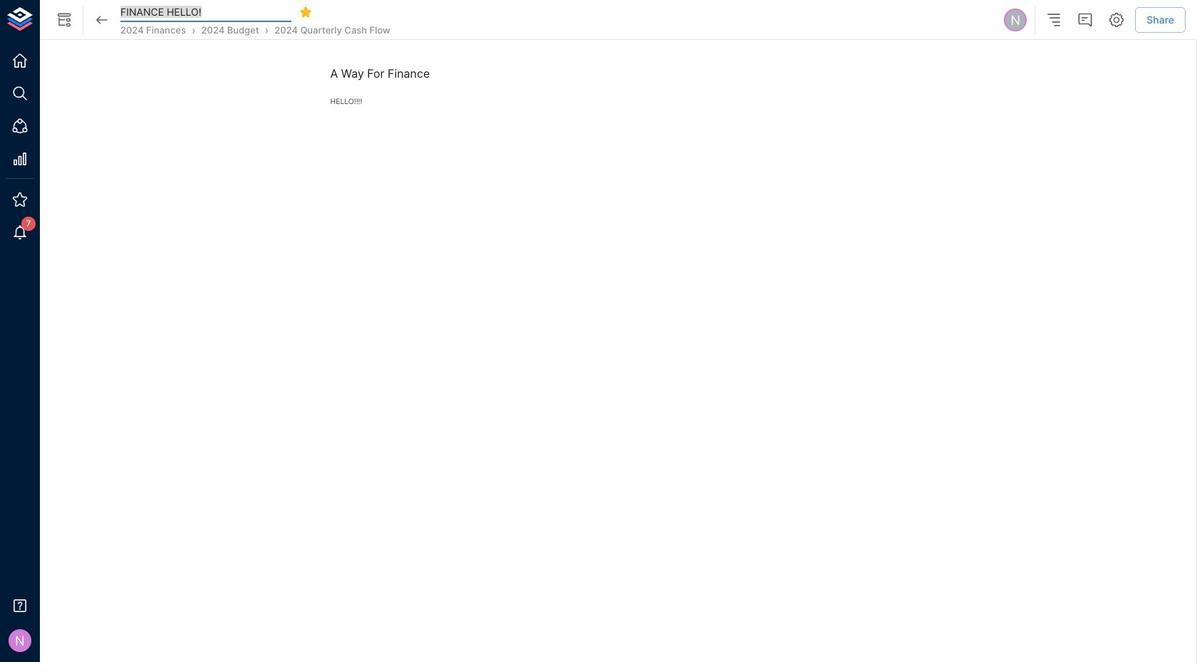 Task type: vqa. For each thing, say whether or not it's contained in the screenshot.
the topmost 'YOUR'
no



Task type: describe. For each thing, give the bounding box(es) containing it.
settings image
[[1109, 11, 1126, 29]]

comments image
[[1077, 11, 1095, 29]]



Task type: locate. For each thing, give the bounding box(es) containing it.
None text field
[[120, 2, 292, 22]]

go back image
[[93, 11, 111, 29]]

table of contents image
[[1046, 11, 1063, 29]]

remove favorite image
[[299, 6, 312, 18]]

show wiki image
[[56, 11, 73, 29]]



